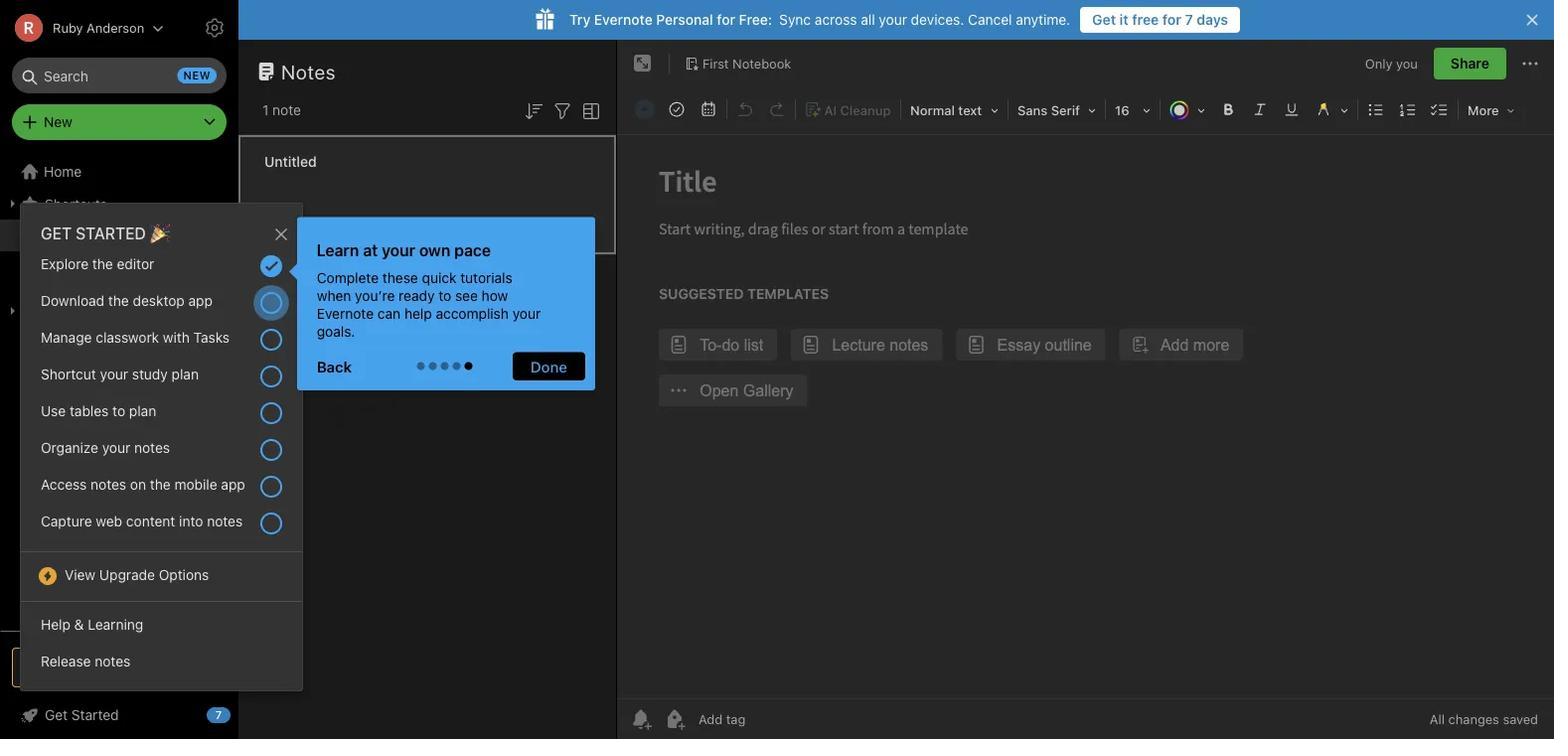 Task type: describe. For each thing, give the bounding box(es) containing it.
heading level image
[[904, 95, 1006, 123]]

dropdown list menu containing explore the editor
[[21, 250, 302, 561]]

dropdown list menu containing view upgrade options
[[21, 561, 302, 610]]

done button
[[513, 352, 585, 381]]

on
[[130, 476, 146, 493]]

web
[[96, 513, 122, 529]]

plan for use tables to plan
[[129, 403, 156, 419]]

explore the editor link
[[21, 250, 302, 286]]

anytime.
[[1016, 11, 1071, 28]]

0 vertical spatial with
[[163, 329, 190, 345]]

task image
[[663, 95, 691, 123]]

into
[[179, 513, 203, 529]]

your up these
[[382, 240, 416, 259]]

now
[[292, 216, 315, 230]]

upgrade inside popup button
[[103, 660, 162, 676]]

you're
[[355, 287, 395, 303]]

note window element
[[617, 40, 1555, 740]]

view upgrade options link
[[21, 561, 302, 594]]

help & learning link
[[21, 610, 302, 647]]

notebooks link
[[0, 295, 238, 327]]

started
[[71, 707, 119, 724]]

2 vertical spatial the
[[150, 476, 171, 493]]

manage classwork with tasks link
[[21, 323, 302, 360]]

all
[[1431, 712, 1446, 727]]

tasks inside 'button'
[[44, 259, 80, 276]]

view upgrade options
[[65, 567, 209, 583]]

all
[[861, 11, 875, 28]]

get started 🎉
[[41, 224, 166, 243]]

get started
[[45, 707, 119, 724]]

🎉
[[150, 224, 166, 243]]

1 vertical spatial with
[[93, 366, 120, 383]]

explore the editor
[[41, 256, 154, 272]]

cancel
[[968, 11, 1013, 28]]

quick
[[422, 269, 457, 286]]

just
[[264, 216, 288, 230]]

notes link
[[0, 220, 238, 252]]

plan for shortcut your study plan
[[172, 366, 199, 382]]

notes left on
[[91, 476, 126, 493]]

new
[[44, 114, 72, 130]]

home link
[[0, 156, 239, 188]]

pace
[[455, 240, 491, 259]]

shortcuts
[[45, 196, 107, 212]]

note
[[273, 102, 301, 118]]

when
[[317, 287, 351, 303]]

expand note image
[[631, 52, 655, 76]]

back
[[317, 358, 352, 375]]

get for get started
[[45, 707, 68, 724]]

home
[[44, 164, 82, 180]]

notes down learning
[[95, 653, 131, 670]]

tree containing home
[[0, 156, 239, 630]]

notes right the into
[[207, 513, 243, 529]]

1 note
[[262, 102, 301, 118]]

settings image
[[203, 16, 227, 40]]

shared
[[44, 366, 89, 383]]

desktop
[[133, 292, 185, 309]]

font size image
[[1109, 95, 1158, 123]]

can
[[378, 305, 401, 321]]

help
[[41, 616, 70, 633]]

0 vertical spatial notes
[[281, 60, 336, 83]]

all changes saved
[[1431, 712, 1539, 727]]

mobile
[[174, 476, 217, 493]]

trash
[[44, 410, 79, 427]]

see
[[455, 287, 478, 303]]

shared with me
[[44, 366, 143, 383]]

expand notebooks image
[[5, 303, 21, 319]]

evernote inside learn at your own pace complete these quick tutorials when you're ready to see how evernote can help accomplish your goals.
[[317, 305, 374, 321]]

0 horizontal spatial notes
[[44, 227, 82, 244]]

bulleted list image
[[1363, 95, 1391, 123]]

font color image
[[1163, 95, 1213, 123]]

your right all on the right top
[[879, 11, 908, 28]]

capture
[[41, 513, 92, 529]]

release
[[41, 653, 91, 670]]

tables
[[70, 403, 109, 419]]

for for 7
[[1163, 11, 1182, 28]]

download
[[41, 292, 105, 309]]

highlight image
[[1308, 95, 1356, 123]]

add a reminder image
[[629, 708, 653, 732]]

study
[[132, 366, 168, 382]]

tags button
[[0, 327, 238, 359]]

personal
[[657, 11, 714, 28]]

accomplish
[[436, 305, 509, 321]]

shortcut your study plan
[[41, 366, 199, 382]]

your down tags button
[[100, 366, 128, 382]]

back button
[[307, 352, 370, 381]]

bold image
[[1215, 95, 1243, 123]]

more image
[[1461, 95, 1523, 123]]

7 inside button
[[1186, 11, 1194, 28]]

learn
[[317, 240, 359, 259]]

me
[[124, 366, 143, 383]]

organize
[[41, 439, 98, 456]]

share
[[1451, 55, 1490, 72]]

tasks button
[[0, 252, 238, 283]]

your down "tutorials"
[[513, 305, 541, 321]]

capture web content into notes link
[[21, 507, 302, 544]]

use tables to plan link
[[21, 397, 302, 433]]

to inside learn at your own pace complete these quick tutorials when you're ready to see how evernote can help accomplish your goals.
[[439, 287, 452, 303]]

complete
[[317, 269, 379, 286]]

days
[[1197, 11, 1229, 28]]

tags
[[45, 335, 75, 351]]

1 horizontal spatial app
[[221, 476, 245, 493]]

notes inside 'link'
[[134, 439, 170, 456]]

own
[[419, 240, 451, 259]]

for for free:
[[717, 11, 736, 28]]

trash link
[[0, 403, 238, 434]]



Task type: vqa. For each thing, say whether or not it's contained in the screenshot.
here
no



Task type: locate. For each thing, give the bounding box(es) containing it.
1 vertical spatial upgrade
[[103, 660, 162, 676]]

app right 'desktop'
[[189, 292, 213, 309]]

changes
[[1449, 712, 1500, 727]]

upgrade down learning
[[103, 660, 162, 676]]

sync
[[780, 11, 811, 28]]

0 vertical spatial plan
[[172, 366, 199, 382]]

access notes on the mobile app link
[[21, 470, 302, 507]]

the down get started 🎉
[[92, 256, 113, 272]]

tree
[[0, 156, 239, 630]]

free
[[1133, 11, 1160, 28]]

2 dropdown list menu from the top
[[21, 561, 302, 610]]

started
[[76, 224, 146, 243]]

0 horizontal spatial 7
[[216, 709, 222, 722]]

get
[[41, 224, 72, 243]]

download the desktop app link
[[21, 286, 302, 323]]

Search text field
[[26, 58, 213, 93]]

2 for from the left
[[1163, 11, 1182, 28]]

1 vertical spatial notes
[[44, 227, 82, 244]]

download the desktop app
[[41, 292, 213, 309]]

1 horizontal spatial for
[[1163, 11, 1182, 28]]

for right free at the right of page
[[1163, 11, 1182, 28]]

1 dropdown list menu from the top
[[21, 250, 302, 561]]

evernote up goals.
[[317, 305, 374, 321]]

to right tables
[[112, 403, 125, 419]]

shortcut your study plan link
[[21, 360, 302, 397]]

calendar event image
[[695, 95, 723, 123]]

1 horizontal spatial to
[[439, 287, 452, 303]]

get
[[1093, 11, 1117, 28], [45, 707, 68, 724]]

notes down use tables to plan link on the bottom of the page
[[134, 439, 170, 456]]

plan right study
[[172, 366, 199, 382]]

0 horizontal spatial for
[[717, 11, 736, 28]]

1 horizontal spatial tasks
[[194, 329, 230, 345]]

numbered list image
[[1395, 95, 1423, 123]]

1 horizontal spatial notes
[[281, 60, 336, 83]]

first
[[703, 56, 729, 71]]

1 vertical spatial 7
[[216, 709, 222, 722]]

manage classwork with tasks
[[41, 329, 230, 345]]

tasks down download the desktop app link at the left of page
[[194, 329, 230, 345]]

devices.
[[911, 11, 965, 28]]

notes up explore
[[44, 227, 82, 244]]

editor
[[117, 256, 154, 272]]

capture web content into notes
[[41, 513, 243, 529]]

1 horizontal spatial plan
[[172, 366, 199, 382]]

upgrade right view
[[99, 567, 155, 583]]

0 vertical spatial 7
[[1186, 11, 1194, 28]]

3 dropdown list menu from the top
[[21, 610, 302, 684]]

get left it
[[1093, 11, 1117, 28]]

0 horizontal spatial evernote
[[317, 305, 374, 321]]

tasks down get
[[44, 259, 80, 276]]

content
[[126, 513, 175, 529]]

for
[[717, 11, 736, 28], [1163, 11, 1182, 28]]

how
[[482, 287, 508, 303]]

organize your notes link
[[21, 433, 302, 470]]

1 vertical spatial to
[[112, 403, 125, 419]]

explore
[[41, 256, 89, 272]]

notes
[[134, 439, 170, 456], [91, 476, 126, 493], [207, 513, 243, 529], [95, 653, 131, 670]]

evernote right try
[[594, 11, 653, 28]]

upgrade button
[[12, 648, 227, 688]]

underline image
[[1279, 95, 1306, 123]]

0 vertical spatial evernote
[[594, 11, 653, 28]]

0 vertical spatial the
[[92, 256, 113, 272]]

new button
[[12, 104, 227, 140]]

&
[[74, 616, 84, 633]]

shortcut
[[41, 366, 96, 382]]

0 horizontal spatial tasks
[[44, 259, 80, 276]]

0 horizontal spatial get
[[45, 707, 68, 724]]

Note Editor text field
[[617, 135, 1555, 699]]

0 horizontal spatial with
[[93, 366, 120, 383]]

shared with me link
[[0, 359, 238, 391]]

0 vertical spatial get
[[1093, 11, 1117, 28]]

options
[[159, 567, 209, 583]]

to
[[439, 287, 452, 303], [112, 403, 125, 419]]

1 vertical spatial app
[[221, 476, 245, 493]]

use tables to plan
[[41, 403, 156, 419]]

only you
[[1366, 56, 1419, 71]]

your inside 'link'
[[102, 439, 130, 456]]

the
[[92, 256, 113, 272], [108, 292, 129, 309], [150, 476, 171, 493]]

7 inside help and learning task checklist field
[[216, 709, 222, 722]]

to down quick
[[439, 287, 452, 303]]

0 horizontal spatial app
[[189, 292, 213, 309]]

for left free:
[[717, 11, 736, 28]]

get inside help and learning task checklist field
[[45, 707, 68, 724]]

0 vertical spatial upgrade
[[99, 567, 155, 583]]

the for download
[[108, 292, 129, 309]]

goals.
[[317, 323, 355, 339]]

untitled
[[264, 154, 317, 170]]

insert image
[[630, 95, 660, 123]]

ready
[[399, 287, 435, 303]]

get left "started"
[[45, 707, 68, 724]]

learn at your own pace complete these quick tutorials when you're ready to see how evernote can help accomplish your goals.
[[317, 240, 541, 339]]

0 horizontal spatial plan
[[129, 403, 156, 419]]

checklist image
[[1427, 95, 1454, 123]]

try
[[570, 11, 591, 28]]

1 horizontal spatial get
[[1093, 11, 1117, 28]]

tutorials
[[460, 269, 513, 286]]

view
[[65, 567, 96, 583]]

try evernote personal for free: sync across all your devices. cancel anytime.
[[570, 11, 1071, 28]]

access
[[41, 476, 87, 493]]

with left me
[[93, 366, 120, 383]]

0 vertical spatial app
[[189, 292, 213, 309]]

dropdown list menu
[[21, 250, 302, 561], [21, 561, 302, 610], [21, 610, 302, 684]]

at
[[363, 240, 378, 259]]

you
[[1397, 56, 1419, 71]]

the right on
[[150, 476, 171, 493]]

0 horizontal spatial to
[[112, 403, 125, 419]]

italic image
[[1247, 95, 1275, 123]]

classwork
[[96, 329, 159, 345]]

1 horizontal spatial 7
[[1186, 11, 1194, 28]]

get for get it free for 7 days
[[1093, 11, 1117, 28]]

your down trash link
[[102, 439, 130, 456]]

None search field
[[26, 58, 213, 93]]

add tag image
[[663, 708, 687, 732]]

get inside button
[[1093, 11, 1117, 28]]

1 vertical spatial get
[[45, 707, 68, 724]]

free:
[[739, 11, 773, 28]]

it
[[1120, 11, 1129, 28]]

the for explore
[[92, 256, 113, 272]]

7 down release notes link
[[216, 709, 222, 722]]

1 vertical spatial the
[[108, 292, 129, 309]]

use
[[41, 403, 66, 419]]

tasks
[[44, 259, 80, 276], [194, 329, 230, 345]]

font family image
[[1011, 95, 1104, 123]]

0 vertical spatial tasks
[[44, 259, 80, 276]]

1 for from the left
[[717, 11, 736, 28]]

app
[[189, 292, 213, 309], [221, 476, 245, 493]]

plan down me
[[129, 403, 156, 419]]

the down tasks 'button'
[[108, 292, 129, 309]]

1 vertical spatial tasks
[[194, 329, 230, 345]]

access notes on the mobile app
[[41, 476, 245, 493]]

these
[[383, 269, 418, 286]]

1
[[262, 102, 269, 118]]

notes up note
[[281, 60, 336, 83]]

release notes
[[41, 653, 131, 670]]

just now
[[264, 216, 315, 230]]

1 horizontal spatial evernote
[[594, 11, 653, 28]]

1 vertical spatial evernote
[[317, 305, 374, 321]]

Help and Learning task checklist field
[[0, 700, 239, 732]]

0 vertical spatial to
[[439, 287, 452, 303]]

1 vertical spatial plan
[[129, 403, 156, 419]]

1 horizontal spatial with
[[163, 329, 190, 345]]

saved
[[1504, 712, 1539, 727]]

organize your notes
[[41, 439, 170, 456]]

done
[[531, 358, 567, 375]]

share button
[[1435, 48, 1507, 80]]

plan
[[172, 366, 199, 382], [129, 403, 156, 419]]

across
[[815, 11, 857, 28]]

get it free for 7 days
[[1093, 11, 1229, 28]]

7 left days
[[1186, 11, 1194, 28]]

app right mobile
[[221, 476, 245, 493]]

dropdown list menu containing help & learning
[[21, 610, 302, 684]]

help & learning
[[41, 616, 143, 633]]

with down download the desktop app link at the left of page
[[163, 329, 190, 345]]

upgrade inside dropdown list menu
[[99, 567, 155, 583]]

manage
[[41, 329, 92, 345]]

for inside button
[[1163, 11, 1182, 28]]



